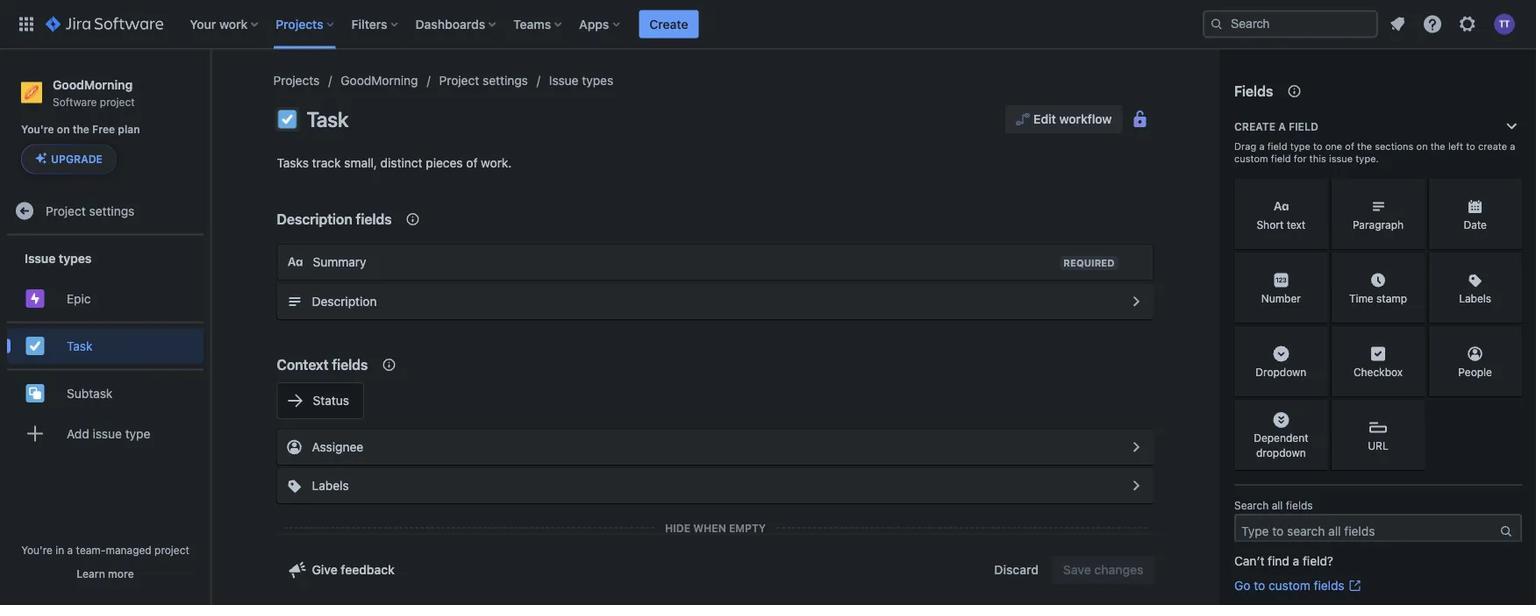 Task type: describe. For each thing, give the bounding box(es) containing it.
0 horizontal spatial project settings
[[46, 204, 135, 218]]

task inside 'group'
[[67, 339, 93, 353]]

search
[[1235, 500, 1269, 512]]

stamp
[[1377, 292, 1407, 304]]

subtask link
[[7, 376, 204, 411]]

learn more
[[77, 568, 134, 580]]

more
[[108, 568, 134, 580]]

0 horizontal spatial settings
[[89, 204, 135, 218]]

issue inside 'issue types' 'link'
[[549, 73, 579, 88]]

issue type icon image
[[277, 109, 298, 130]]

edit workflow
[[1034, 112, 1112, 126]]

time
[[1349, 292, 1374, 304]]

projects for projects dropdown button
[[276, 17, 323, 31]]

on inside drag a field type to one of the sections on the left to create a custom field for this issue type.
[[1417, 141, 1428, 152]]

field for drag
[[1268, 141, 1288, 152]]

context fields
[[277, 357, 368, 373]]

more information about the context fields image
[[402, 209, 423, 230]]

open field configuration image for labels
[[1126, 476, 1147, 497]]

a right drag
[[1259, 141, 1265, 152]]

dropdown
[[1256, 366, 1307, 378]]

issue inside button
[[93, 426, 122, 441]]

issue types link
[[549, 70, 613, 91]]

assignee
[[312, 440, 363, 454]]

checkbox
[[1354, 366, 1403, 378]]

filters
[[352, 17, 387, 31]]

small,
[[344, 156, 377, 170]]

1 horizontal spatial project settings
[[439, 73, 528, 88]]

hide
[[665, 522, 691, 534]]

paragraph
[[1353, 218, 1404, 231]]

dependent dropdown
[[1254, 432, 1309, 459]]

teams button
[[508, 10, 569, 38]]

teams
[[513, 17, 551, 31]]

can't find a field?
[[1235, 554, 1334, 569]]

your
[[190, 17, 216, 31]]

discard button
[[984, 556, 1049, 584]]

when
[[693, 522, 726, 534]]

task link
[[7, 328, 204, 364]]

0 vertical spatial project
[[439, 73, 479, 88]]

goodmorning for goodmorning software project
[[53, 77, 133, 92]]

people
[[1459, 366, 1492, 378]]

description for description fields
[[277, 211, 352, 228]]

tasks
[[277, 156, 309, 170]]

date
[[1464, 218, 1487, 231]]

field for create
[[1289, 120, 1319, 132]]

more information image
[[1499, 181, 1521, 202]]

0 vertical spatial issue types
[[549, 73, 613, 88]]

pieces
[[426, 156, 463, 170]]

team-
[[76, 544, 106, 556]]

group containing issue types
[[7, 235, 204, 462]]

type inside add issue type button
[[125, 426, 150, 441]]

summary
[[313, 255, 366, 269]]

dashboards
[[416, 17, 485, 31]]

goodmorning for goodmorning
[[341, 73, 418, 88]]

context
[[277, 357, 329, 373]]

can't
[[1235, 554, 1265, 569]]

apps button
[[574, 10, 627, 38]]

go to custom fields
[[1235, 579, 1345, 593]]

description for description
[[312, 294, 377, 309]]

sections
[[1375, 141, 1414, 152]]

projects button
[[270, 10, 341, 38]]

2 horizontal spatial the
[[1431, 141, 1446, 152]]

work.
[[481, 156, 512, 170]]

you're on the free plan
[[21, 123, 140, 136]]

your work button
[[184, 10, 265, 38]]

a down more information about the fields image
[[1279, 120, 1286, 132]]

drag a field type to one of the sections on the left to create a custom field for this issue type.
[[1235, 141, 1516, 165]]

1 horizontal spatial to
[[1314, 141, 1323, 152]]

type.
[[1356, 153, 1379, 165]]

create button
[[639, 10, 699, 38]]

status
[[313, 394, 349, 408]]

filters button
[[346, 10, 405, 38]]

managed
[[106, 544, 152, 556]]

more information image
[[1402, 181, 1423, 202]]

banner containing your work
[[0, 0, 1536, 49]]

in
[[56, 544, 64, 556]]

this link will be opened in a new tab image
[[1348, 579, 1362, 593]]

fields right all
[[1286, 500, 1313, 512]]

short
[[1257, 218, 1284, 231]]

software
[[53, 95, 97, 108]]

fields
[[1235, 83, 1273, 100]]

goodmorning software project
[[53, 77, 135, 108]]

0 horizontal spatial issue types
[[25, 251, 92, 265]]

notifications image
[[1387, 14, 1408, 35]]

give feedback button
[[277, 556, 405, 584]]

create for create a field
[[1235, 120, 1276, 132]]

more information about the fields image
[[1284, 81, 1305, 102]]

dropdown
[[1256, 447, 1306, 459]]

task group
[[7, 321, 204, 369]]

url
[[1368, 440, 1389, 452]]

field?
[[1303, 554, 1334, 569]]

0 horizontal spatial project
[[46, 204, 86, 218]]

primary element
[[11, 0, 1203, 49]]

2 horizontal spatial to
[[1466, 141, 1476, 152]]

apps
[[579, 17, 609, 31]]

projects link
[[273, 70, 320, 91]]

appswitcher icon image
[[16, 14, 37, 35]]

learn more button
[[77, 567, 134, 581]]

Search field
[[1203, 10, 1378, 38]]

short text
[[1257, 218, 1306, 231]]

types for 'issue types' 'link' in the left of the page
[[582, 73, 613, 88]]



Task type: locate. For each thing, give the bounding box(es) containing it.
fields left this link will be opened in a new tab image
[[1314, 579, 1345, 593]]

project down upgrade button
[[46, 204, 86, 218]]

0 horizontal spatial labels
[[312, 479, 349, 493]]

text
[[1287, 218, 1306, 231]]

1 vertical spatial open field configuration image
[[1126, 437, 1147, 458]]

1 vertical spatial labels
[[312, 479, 349, 493]]

0 vertical spatial project settings link
[[439, 70, 528, 91]]

Type to search all fields text field
[[1236, 516, 1499, 547]]

project settings down dashboards dropdown button
[[439, 73, 528, 88]]

free
[[92, 123, 115, 136]]

1 vertical spatial field
[[1268, 141, 1288, 152]]

discard
[[994, 563, 1039, 577]]

0 vertical spatial type
[[1290, 141, 1311, 152]]

description button
[[277, 284, 1154, 319]]

required
[[1064, 258, 1115, 269]]

1 vertical spatial issue
[[93, 426, 122, 441]]

issue
[[1329, 153, 1353, 165], [93, 426, 122, 441]]

epic link
[[7, 281, 204, 316]]

0 horizontal spatial create
[[650, 17, 688, 31]]

project settings link down upgrade
[[7, 193, 204, 228]]

issue right add
[[93, 426, 122, 441]]

0 vertical spatial projects
[[276, 17, 323, 31]]

on up upgrade button
[[57, 123, 70, 136]]

1 horizontal spatial project
[[154, 544, 189, 556]]

projects up projects link
[[276, 17, 323, 31]]

assignee button
[[277, 430, 1154, 465]]

task right issue type icon
[[307, 107, 348, 132]]

issue types
[[549, 73, 613, 88], [25, 251, 92, 265]]

labels inside button
[[312, 479, 349, 493]]

0 vertical spatial on
[[57, 123, 70, 136]]

0 vertical spatial issue
[[549, 73, 579, 88]]

0 vertical spatial you're
[[21, 123, 54, 136]]

of inside drag a field type to one of the sections on the left to create a custom field for this issue type.
[[1345, 141, 1355, 152]]

issue
[[549, 73, 579, 88], [25, 251, 56, 265]]

0 vertical spatial labels
[[1459, 292, 1492, 304]]

issue down the 'one'
[[1329, 153, 1353, 165]]

types up epic
[[59, 251, 92, 265]]

fields
[[356, 211, 392, 228], [332, 357, 368, 373], [1286, 500, 1313, 512], [1314, 579, 1345, 593]]

the
[[73, 123, 89, 136], [1357, 141, 1372, 152], [1431, 141, 1446, 152]]

0 horizontal spatial issue
[[25, 251, 56, 265]]

1 vertical spatial on
[[1417, 141, 1428, 152]]

sidebar navigation image
[[191, 70, 230, 105]]

labels down assignee
[[312, 479, 349, 493]]

you're for you're on the free plan
[[21, 123, 54, 136]]

issue types down apps
[[549, 73, 613, 88]]

1 horizontal spatial the
[[1357, 141, 1372, 152]]

you're left "in"
[[21, 544, 53, 556]]

open field configuration image inside labels button
[[1126, 476, 1147, 497]]

0 vertical spatial project settings
[[439, 73, 528, 88]]

issue up epic link at the left
[[25, 251, 56, 265]]

project settings down upgrade
[[46, 204, 135, 218]]

of left work.
[[466, 156, 478, 170]]

edit
[[1034, 112, 1056, 126]]

projects for projects link
[[273, 73, 320, 88]]

0 horizontal spatial the
[[73, 123, 89, 136]]

1 horizontal spatial issue types
[[549, 73, 613, 88]]

settings image
[[1457, 14, 1478, 35]]

1 horizontal spatial on
[[1417, 141, 1428, 152]]

your profile and settings image
[[1494, 14, 1515, 35]]

1 horizontal spatial goodmorning
[[341, 73, 418, 88]]

description down summary at the left top of page
[[312, 294, 377, 309]]

custom down drag
[[1235, 153, 1268, 165]]

type down subtask link
[[125, 426, 150, 441]]

2 vertical spatial field
[[1271, 153, 1291, 165]]

labels button
[[277, 469, 1154, 504]]

project inside the 'goodmorning software project'
[[100, 95, 135, 108]]

1 vertical spatial issue types
[[25, 251, 92, 265]]

epic
[[67, 291, 91, 306]]

0 horizontal spatial project
[[100, 95, 135, 108]]

field
[[1289, 120, 1319, 132], [1268, 141, 1288, 152], [1271, 153, 1291, 165]]

create
[[1478, 141, 1508, 152]]

0 vertical spatial project
[[100, 95, 135, 108]]

time stamp
[[1349, 292, 1407, 304]]

description up summary at the left top of page
[[277, 211, 352, 228]]

feedback
[[341, 563, 395, 577]]

3 open field configuration image from the top
[[1126, 476, 1147, 497]]

help image
[[1422, 14, 1443, 35]]

the left free
[[73, 123, 89, 136]]

drag
[[1235, 141, 1257, 152]]

0 vertical spatial custom
[[1235, 153, 1268, 165]]

0 horizontal spatial project settings link
[[7, 193, 204, 228]]

a right "in"
[[67, 544, 73, 556]]

1 horizontal spatial project settings link
[[439, 70, 528, 91]]

types inside 'link'
[[582, 73, 613, 88]]

create inside "button"
[[650, 17, 688, 31]]

2 vertical spatial open field configuration image
[[1126, 476, 1147, 497]]

0 vertical spatial description
[[277, 211, 352, 228]]

1 vertical spatial project settings
[[46, 204, 135, 218]]

projects up issue type icon
[[273, 73, 320, 88]]

track
[[312, 156, 341, 170]]

one
[[1326, 141, 1343, 152]]

find
[[1268, 554, 1290, 569]]

learn
[[77, 568, 105, 580]]

1 vertical spatial type
[[125, 426, 150, 441]]

settings down teams
[[483, 73, 528, 88]]

1 vertical spatial description
[[312, 294, 377, 309]]

add issue type
[[67, 426, 150, 441]]

1 vertical spatial settings
[[89, 204, 135, 218]]

project
[[439, 73, 479, 88], [46, 204, 86, 218]]

1 vertical spatial issue
[[25, 251, 56, 265]]

of right the 'one'
[[1345, 141, 1355, 152]]

issue down the teams dropdown button
[[549, 73, 579, 88]]

1 vertical spatial types
[[59, 251, 92, 265]]

workflow
[[1059, 112, 1112, 126]]

1 horizontal spatial task
[[307, 107, 348, 132]]

more information about the context fields image
[[379, 354, 400, 376]]

a right find
[[1293, 554, 1300, 569]]

number
[[1262, 292, 1301, 304]]

add issue type button
[[7, 416, 204, 451]]

create for create
[[650, 17, 688, 31]]

jira software image
[[46, 14, 163, 35], [46, 14, 163, 35]]

1 vertical spatial project settings link
[[7, 193, 204, 228]]

left
[[1448, 141, 1464, 152]]

give
[[312, 563, 338, 577]]

create a field
[[1235, 120, 1319, 132]]

projects inside projects dropdown button
[[276, 17, 323, 31]]

1 horizontal spatial issue
[[549, 73, 579, 88]]

to up this
[[1314, 141, 1323, 152]]

upgrade
[[51, 153, 103, 165]]

1 horizontal spatial issue
[[1329, 153, 1353, 165]]

type up for
[[1290, 141, 1311, 152]]

2 open field configuration image from the top
[[1126, 437, 1147, 458]]

types down apps dropdown button at top left
[[582, 73, 613, 88]]

issue inside drag a field type to one of the sections on the left to create a custom field for this issue type.
[[1329, 153, 1353, 165]]

1 horizontal spatial types
[[582, 73, 613, 88]]

custom down can't find a field?
[[1269, 579, 1311, 593]]

field up for
[[1289, 120, 1319, 132]]

0 horizontal spatial goodmorning
[[53, 77, 133, 92]]

project up plan
[[100, 95, 135, 108]]

go
[[1235, 579, 1251, 593]]

you're for you're in a team-managed project
[[21, 544, 53, 556]]

description inside button
[[312, 294, 377, 309]]

create up drag
[[1235, 120, 1276, 132]]

search image
[[1210, 17, 1224, 31]]

the left left
[[1431, 141, 1446, 152]]

0 horizontal spatial issue
[[93, 426, 122, 441]]

2 you're from the top
[[21, 544, 53, 556]]

project settings link down dashboards dropdown button
[[439, 70, 528, 91]]

0 horizontal spatial to
[[1254, 579, 1265, 593]]

task down epic
[[67, 339, 93, 353]]

tasks track small, distinct pieces of work.
[[277, 156, 512, 170]]

distinct
[[380, 156, 423, 170]]

fields left more information about the context fields icon
[[332, 357, 368, 373]]

your work
[[190, 17, 248, 31]]

field left for
[[1271, 153, 1291, 165]]

open field configuration image
[[1126, 291, 1147, 312], [1126, 437, 1147, 458], [1126, 476, 1147, 497]]

types inside group
[[59, 251, 92, 265]]

upgrade button
[[22, 145, 116, 173]]

goodmorning up the software
[[53, 77, 133, 92]]

create right apps dropdown button at top left
[[650, 17, 688, 31]]

0 vertical spatial open field configuration image
[[1126, 291, 1147, 312]]

on right sections
[[1417, 141, 1428, 152]]

create
[[650, 17, 688, 31], [1235, 120, 1276, 132]]

types for group containing issue types
[[59, 251, 92, 265]]

banner
[[0, 0, 1536, 49]]

you're
[[21, 123, 54, 136], [21, 544, 53, 556]]

edit workflow button
[[1006, 105, 1123, 133]]

1 vertical spatial task
[[67, 339, 93, 353]]

work
[[219, 17, 248, 31]]

0 vertical spatial of
[[1345, 141, 1355, 152]]

0 horizontal spatial of
[[466, 156, 478, 170]]

goodmorning inside the 'goodmorning software project'
[[53, 77, 133, 92]]

open field configuration image inside assignee button
[[1126, 437, 1147, 458]]

the up type.
[[1357, 141, 1372, 152]]

0 horizontal spatial task
[[67, 339, 93, 353]]

settings down upgrade
[[89, 204, 135, 218]]

this
[[1310, 153, 1326, 165]]

1 vertical spatial projects
[[273, 73, 320, 88]]

1 horizontal spatial settings
[[483, 73, 528, 88]]

1 horizontal spatial labels
[[1459, 292, 1492, 304]]

0 horizontal spatial types
[[59, 251, 92, 265]]

goodmorning
[[341, 73, 418, 88], [53, 77, 133, 92]]

fields left more information about the context fields image
[[356, 211, 392, 228]]

project down dashboards dropdown button
[[439, 73, 479, 88]]

1 vertical spatial create
[[1235, 120, 1276, 132]]

0 horizontal spatial type
[[125, 426, 150, 441]]

0 vertical spatial types
[[582, 73, 613, 88]]

field down create a field on the right top of page
[[1268, 141, 1288, 152]]

0 vertical spatial field
[[1289, 120, 1319, 132]]

0 horizontal spatial on
[[57, 123, 70, 136]]

group
[[7, 235, 204, 462]]

open field configuration image inside description button
[[1126, 291, 1147, 312]]

0 vertical spatial settings
[[483, 73, 528, 88]]

1 vertical spatial custom
[[1269, 579, 1311, 593]]

type inside drag a field type to one of the sections on the left to create a custom field for this issue type.
[[1290, 141, 1311, 152]]

plan
[[118, 123, 140, 136]]

project right managed
[[154, 544, 189, 556]]

1 vertical spatial you're
[[21, 544, 53, 556]]

for
[[1294, 153, 1307, 165]]

to right the 'go'
[[1254, 579, 1265, 593]]

1 open field configuration image from the top
[[1126, 291, 1147, 312]]

type
[[1290, 141, 1311, 152], [125, 426, 150, 441]]

dashboards button
[[410, 10, 503, 38]]

1 horizontal spatial create
[[1235, 120, 1276, 132]]

all
[[1272, 500, 1283, 512]]

types
[[582, 73, 613, 88], [59, 251, 92, 265]]

task
[[307, 107, 348, 132], [67, 339, 93, 353]]

labels
[[1459, 292, 1492, 304], [312, 479, 349, 493]]

1 horizontal spatial type
[[1290, 141, 1311, 152]]

you're up upgrade button
[[21, 123, 54, 136]]

1 horizontal spatial project
[[439, 73, 479, 88]]

open field configuration image for description
[[1126, 291, 1147, 312]]

of
[[1345, 141, 1355, 152], [466, 156, 478, 170]]

0 vertical spatial create
[[650, 17, 688, 31]]

hide when empty
[[665, 522, 766, 534]]

1 vertical spatial of
[[466, 156, 478, 170]]

custom inside drag a field type to one of the sections on the left to create a custom field for this issue type.
[[1235, 153, 1268, 165]]

project
[[100, 95, 135, 108], [154, 544, 189, 556]]

go to custom fields link
[[1235, 577, 1362, 595]]

goodmorning link
[[341, 70, 418, 91]]

1 vertical spatial project
[[154, 544, 189, 556]]

labels down "date"
[[1459, 292, 1492, 304]]

description fields
[[277, 211, 392, 228]]

1 you're from the top
[[21, 123, 54, 136]]

0 vertical spatial issue
[[1329, 153, 1353, 165]]

1 horizontal spatial of
[[1345, 141, 1355, 152]]

to right left
[[1466, 141, 1476, 152]]

dependent
[[1254, 432, 1309, 444]]

a right create
[[1510, 141, 1516, 152]]

goodmorning down filters popup button
[[341, 73, 418, 88]]

open field configuration image for assignee
[[1126, 437, 1147, 458]]

give feedback
[[312, 563, 395, 577]]

0 vertical spatial task
[[307, 107, 348, 132]]

1 vertical spatial project
[[46, 204, 86, 218]]

issue types up epic
[[25, 251, 92, 265]]

subtask
[[67, 386, 113, 400]]

add issue type image
[[25, 423, 46, 444]]



Task type: vqa. For each thing, say whether or not it's contained in the screenshot.
Last edited 2 weeks ago by you sample
no



